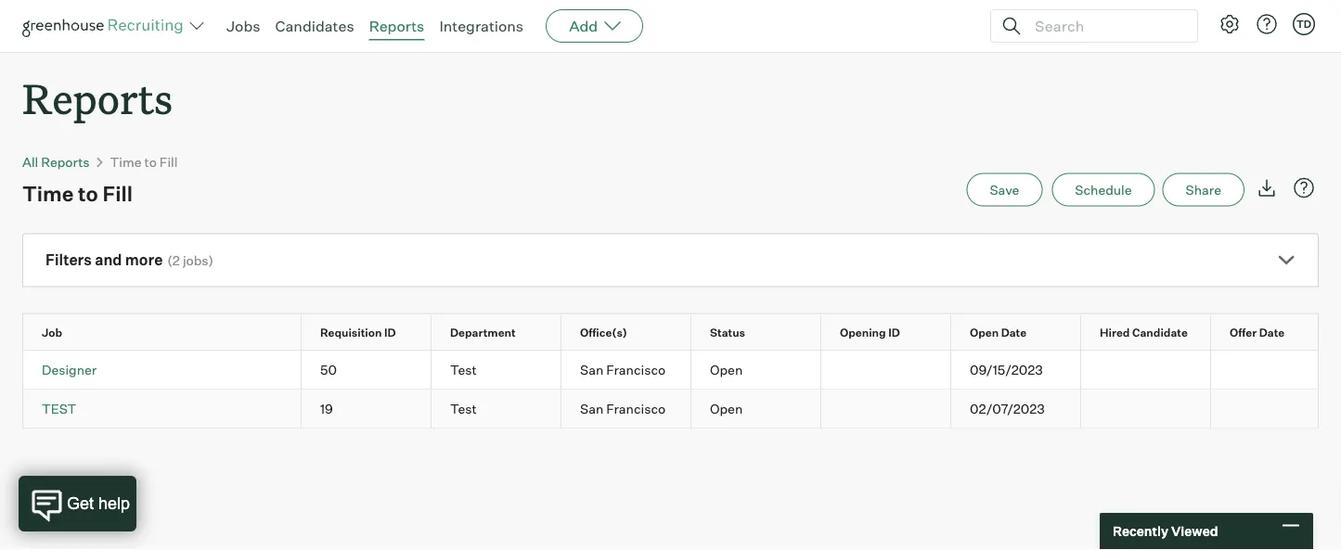 Task type: vqa. For each thing, say whether or not it's contained in the screenshot.
second DumTwo from the bottom
no



Task type: describe. For each thing, give the bounding box(es) containing it.
id for requisition id
[[384, 326, 396, 340]]

open date
[[970, 326, 1027, 340]]

hired
[[1100, 326, 1130, 340]]

schedule button
[[1052, 173, 1156, 207]]

1 vertical spatial time
[[22, 181, 74, 206]]

opening id column header
[[822, 314, 967, 350]]

department
[[450, 326, 516, 340]]

jobs link
[[227, 17, 260, 35]]

0 horizontal spatial fill
[[103, 181, 133, 206]]

(
[[167, 253, 173, 269]]

id for opening id
[[889, 326, 900, 340]]

office(s)
[[580, 326, 628, 340]]

grid containing designer
[[23, 314, 1342, 428]]

1 vertical spatial reports
[[22, 71, 173, 125]]

all
[[22, 154, 38, 170]]

san francisco for 50
[[580, 361, 666, 378]]

time to fill link
[[110, 154, 178, 170]]

all reports link
[[22, 154, 90, 170]]

viewed
[[1172, 524, 1219, 540]]

0 vertical spatial to
[[144, 154, 157, 170]]

candidate
[[1133, 326, 1188, 340]]

department column header
[[432, 314, 578, 350]]

row containing test
[[23, 390, 1342, 428]]

schedule
[[1075, 182, 1132, 198]]

save button
[[967, 173, 1043, 207]]

designer
[[42, 361, 97, 378]]

test for 19
[[450, 400, 477, 417]]

hired candidate column header
[[1082, 314, 1227, 350]]

and
[[95, 251, 122, 269]]

recently
[[1113, 524, 1169, 540]]

Search text field
[[1031, 13, 1181, 39]]

0 vertical spatial reports
[[369, 17, 425, 35]]

0 horizontal spatial to
[[78, 181, 98, 206]]

50
[[320, 361, 337, 378]]

row for row group containing designer
[[23, 314, 1342, 350]]

filters and more ( 2 jobs )
[[45, 251, 214, 269]]

row group containing designer
[[23, 351, 1342, 390]]

opening id
[[840, 326, 900, 340]]

status
[[710, 326, 746, 340]]

open for 09/15/2023
[[710, 361, 743, 378]]

francisco for 50
[[607, 361, 666, 378]]

integrations link
[[440, 17, 524, 35]]

offer date
[[1230, 326, 1285, 340]]

open date column header
[[952, 314, 1097, 350]]

02/07/2023
[[970, 400, 1045, 417]]



Task type: locate. For each thing, give the bounding box(es) containing it.
time down all reports link
[[22, 181, 74, 206]]

1 vertical spatial fill
[[103, 181, 133, 206]]

test link
[[42, 400, 76, 417]]

1 vertical spatial open
[[710, 361, 743, 378]]

filters
[[45, 251, 92, 269]]

0 vertical spatial test
[[450, 361, 477, 378]]

1 date from the left
[[1002, 326, 1027, 340]]

td button
[[1290, 9, 1319, 39]]

0 vertical spatial san francisco
[[580, 361, 666, 378]]

0 vertical spatial time
[[110, 154, 142, 170]]

0 vertical spatial open
[[970, 326, 999, 340]]

1 vertical spatial san francisco
[[580, 400, 666, 417]]

2 row group from the top
[[23, 390, 1342, 428]]

2 francisco from the top
[[607, 400, 666, 417]]

fill
[[160, 154, 178, 170], [103, 181, 133, 206]]

1 test from the top
[[450, 361, 477, 378]]

open
[[970, 326, 999, 340], [710, 361, 743, 378], [710, 400, 743, 417]]

2 san from the top
[[580, 400, 604, 417]]

0 horizontal spatial time
[[22, 181, 74, 206]]

jobs
[[227, 17, 260, 35]]

1 francisco from the top
[[607, 361, 666, 378]]

2
[[173, 253, 180, 269]]

more
[[125, 251, 163, 269]]

)
[[208, 253, 214, 269]]

time right all reports
[[110, 154, 142, 170]]

2 vertical spatial row
[[23, 390, 1342, 428]]

san
[[580, 361, 604, 378], [580, 400, 604, 417]]

td
[[1297, 18, 1312, 30]]

row group containing test
[[23, 390, 1342, 428]]

office(s) column header
[[562, 314, 707, 350]]

download image
[[1256, 177, 1279, 199]]

test
[[450, 361, 477, 378], [450, 400, 477, 417]]

row for row group containing test
[[23, 351, 1342, 389]]

share
[[1186, 182, 1222, 198]]

time to fill
[[110, 154, 178, 170], [22, 181, 133, 206]]

add button
[[546, 9, 644, 43]]

0 vertical spatial fill
[[160, 154, 178, 170]]

2 test from the top
[[450, 400, 477, 417]]

reports right candidates link
[[369, 17, 425, 35]]

1 vertical spatial row
[[23, 351, 1342, 389]]

1 vertical spatial test
[[450, 400, 477, 417]]

row containing designer
[[23, 351, 1342, 389]]

1 san francisco from the top
[[580, 361, 666, 378]]

san for 50
[[580, 361, 604, 378]]

faq image
[[1293, 177, 1316, 199]]

greenhouse recruiting image
[[22, 15, 189, 37]]

0 horizontal spatial date
[[1002, 326, 1027, 340]]

09/15/2023
[[970, 361, 1043, 378]]

1 horizontal spatial id
[[889, 326, 900, 340]]

2 row from the top
[[23, 351, 1342, 389]]

add
[[569, 17, 598, 35]]

row group
[[23, 351, 1342, 390], [23, 390, 1342, 428]]

san francisco for 19
[[580, 400, 666, 417]]

1 vertical spatial to
[[78, 181, 98, 206]]

1 row from the top
[[23, 314, 1342, 350]]

id
[[384, 326, 396, 340], [889, 326, 900, 340]]

recently viewed
[[1113, 524, 1219, 540]]

2 vertical spatial open
[[710, 400, 743, 417]]

requisition id
[[320, 326, 396, 340]]

1 row group from the top
[[23, 351, 1342, 390]]

francisco for 19
[[607, 400, 666, 417]]

reports down greenhouse recruiting 'image'
[[22, 71, 173, 125]]

id right opening
[[889, 326, 900, 340]]

time
[[110, 154, 142, 170], [22, 181, 74, 206]]

reports right all
[[41, 154, 90, 170]]

1 san from the top
[[580, 361, 604, 378]]

1 id from the left
[[384, 326, 396, 340]]

test for 50
[[450, 361, 477, 378]]

test
[[42, 400, 76, 417]]

1 horizontal spatial time
[[110, 154, 142, 170]]

id right the requisition
[[384, 326, 396, 340]]

to
[[144, 154, 157, 170], [78, 181, 98, 206]]

3 row from the top
[[23, 390, 1342, 428]]

1 vertical spatial time to fill
[[22, 181, 133, 206]]

1 vertical spatial san
[[580, 400, 604, 417]]

open inside "open date" column header
[[970, 326, 999, 340]]

date for open date
[[1002, 326, 1027, 340]]

time to fill right all reports
[[110, 154, 178, 170]]

date up 09/15/2023 at the right of page
[[1002, 326, 1027, 340]]

row
[[23, 314, 1342, 350], [23, 351, 1342, 389], [23, 390, 1342, 428]]

19
[[320, 400, 333, 417]]

0 vertical spatial row
[[23, 314, 1342, 350]]

1 horizontal spatial date
[[1260, 326, 1285, 340]]

candidates link
[[275, 17, 354, 35]]

1 horizontal spatial to
[[144, 154, 157, 170]]

date for offer date
[[1260, 326, 1285, 340]]

requisition id column header
[[302, 314, 448, 350]]

cell
[[822, 351, 952, 389], [1082, 351, 1212, 389], [822, 390, 952, 428], [1082, 390, 1212, 428]]

0 vertical spatial san
[[580, 361, 604, 378]]

save
[[990, 182, 1020, 198]]

time to fill down all reports link
[[22, 181, 133, 206]]

san francisco
[[580, 361, 666, 378], [580, 400, 666, 417]]

reports link
[[369, 17, 425, 35]]

francisco
[[607, 361, 666, 378], [607, 400, 666, 417]]

0 horizontal spatial id
[[384, 326, 396, 340]]

open for 02/07/2023
[[710, 400, 743, 417]]

configure image
[[1219, 13, 1241, 35]]

2 vertical spatial reports
[[41, 154, 90, 170]]

all reports
[[22, 154, 90, 170]]

save and schedule this report to revisit it! element
[[967, 173, 1052, 207]]

offer
[[1230, 326, 1257, 340]]

2 id from the left
[[889, 326, 900, 340]]

job
[[42, 326, 62, 340]]

2 san francisco from the top
[[580, 400, 666, 417]]

0 vertical spatial time to fill
[[110, 154, 178, 170]]

date right offer
[[1260, 326, 1285, 340]]

grid
[[23, 314, 1342, 428]]

integrations
[[440, 17, 524, 35]]

date inside column header
[[1002, 326, 1027, 340]]

date
[[1002, 326, 1027, 340], [1260, 326, 1285, 340]]

opening
[[840, 326, 886, 340]]

designer link
[[42, 361, 97, 378]]

2 date from the left
[[1260, 326, 1285, 340]]

1 vertical spatial francisco
[[607, 400, 666, 417]]

1 horizontal spatial fill
[[160, 154, 178, 170]]

hired candidate
[[1100, 326, 1188, 340]]

0 vertical spatial francisco
[[607, 361, 666, 378]]

reports
[[369, 17, 425, 35], [22, 71, 173, 125], [41, 154, 90, 170]]

requisition
[[320, 326, 382, 340]]

row containing job
[[23, 314, 1342, 350]]

job column header
[[23, 314, 318, 350]]

share button
[[1163, 173, 1245, 207]]

jobs
[[183, 253, 208, 269]]

status column header
[[692, 314, 837, 350]]

td button
[[1293, 13, 1316, 35]]

candidates
[[275, 17, 354, 35]]

san for 19
[[580, 400, 604, 417]]



